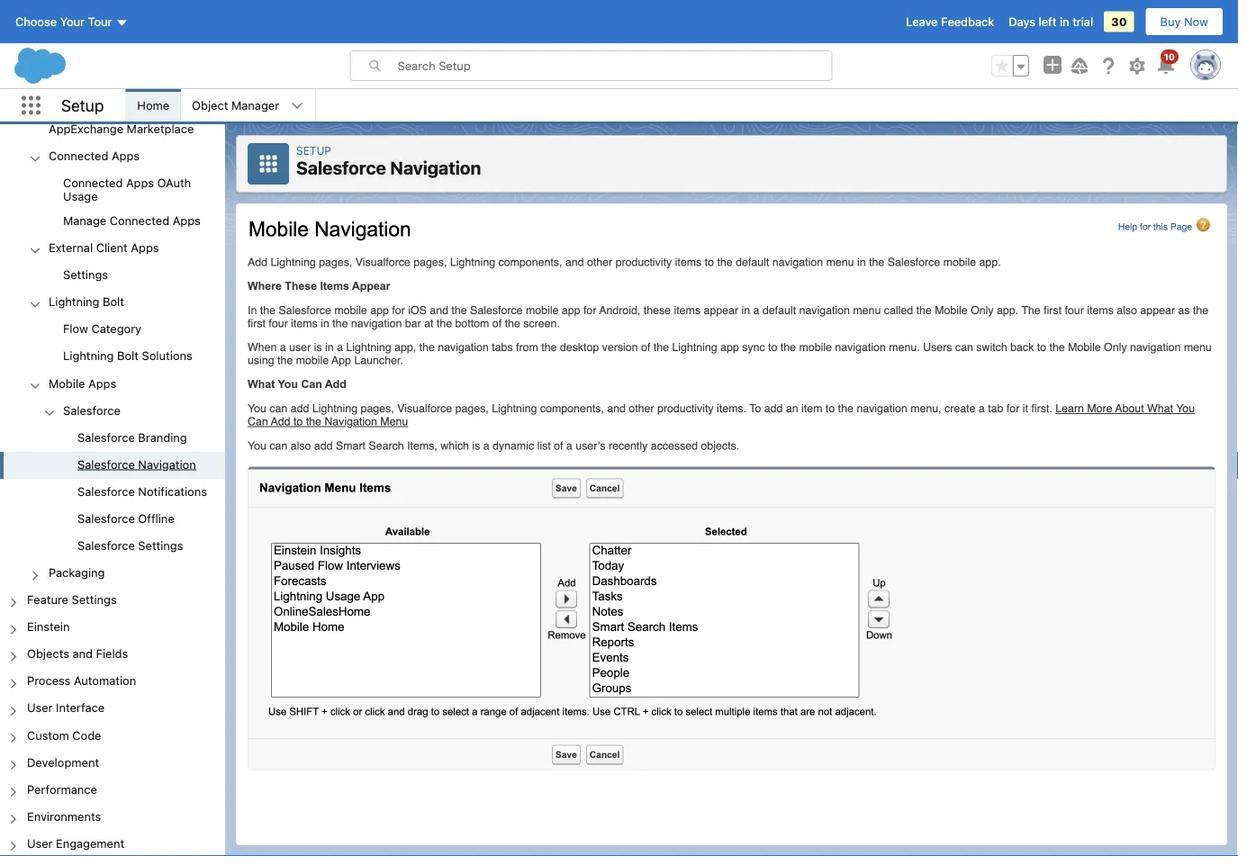 Task type: vqa. For each thing, say whether or not it's contained in the screenshot.
Duplicate
no



Task type: locate. For each thing, give the bounding box(es) containing it.
0 vertical spatial navigation
[[390, 157, 481, 178]]

process automation
[[27, 674, 136, 688]]

connected
[[49, 149, 108, 162], [63, 176, 123, 189], [110, 214, 169, 227]]

user interface link
[[27, 701, 105, 718]]

manager
[[231, 99, 279, 112]]

settings down offline
[[138, 539, 183, 552]]

salesforce inside salesforce branding link
[[77, 430, 135, 444]]

navigation inside salesforce navigation link
[[138, 458, 196, 471]]

connected down appexchange
[[49, 149, 108, 162]]

environments
[[27, 810, 101, 823]]

0 horizontal spatial navigation
[[138, 458, 196, 471]]

lightning bolt tree item
[[0, 290, 225, 371]]

1 vertical spatial lightning
[[63, 349, 114, 363]]

branding
[[138, 430, 187, 444]]

feature settings link
[[27, 593, 117, 609]]

flow
[[63, 322, 88, 336]]

lightning bolt link
[[49, 295, 124, 311]]

lightning
[[49, 295, 100, 309], [63, 349, 114, 363]]

setup
[[61, 96, 104, 115], [296, 144, 331, 157]]

user interface
[[27, 701, 105, 715]]

external client apps
[[49, 241, 159, 254]]

0 vertical spatial bolt
[[103, 295, 124, 309]]

connected apps oauth usage
[[63, 176, 191, 203]]

Search Setup text field
[[398, 51, 832, 80]]

1 user from the top
[[27, 701, 53, 715]]

apps inside mobile apps link
[[88, 376, 116, 390]]

your
[[60, 15, 85, 28]]

object manager link
[[181, 89, 290, 122]]

bolt for lightning bolt
[[103, 295, 124, 309]]

client
[[96, 241, 128, 254]]

objects and fields
[[27, 647, 128, 661]]

connected down the connected apps oauth usage link
[[110, 214, 169, 227]]

connected down connected apps link
[[63, 176, 123, 189]]

leave
[[906, 15, 938, 28]]

settings up lightning bolt
[[63, 268, 108, 281]]

10 button
[[1156, 50, 1179, 77]]

user inside "link"
[[27, 701, 53, 715]]

apps left oauth
[[126, 176, 154, 189]]

1 vertical spatial settings
[[138, 539, 183, 552]]

apps inside connected apps oauth usage
[[126, 176, 154, 189]]

apps for mobile apps
[[88, 376, 116, 390]]

external client apps link
[[49, 241, 159, 257]]

group containing salesforce branding
[[0, 425, 225, 561]]

navigation
[[390, 157, 481, 178], [138, 458, 196, 471]]

salesforce settings
[[77, 539, 183, 552]]

connected apps tree item
[[0, 143, 225, 235]]

settings for feature settings
[[72, 593, 117, 607]]

apps down oauth
[[173, 214, 201, 227]]

left
[[1039, 15, 1057, 28]]

group containing connected apps oauth usage
[[0, 171, 225, 235]]

settings inside salesforce tree item
[[138, 539, 183, 552]]

marketplace
[[127, 122, 194, 135]]

settings down packaging link
[[72, 593, 117, 607]]

1 horizontal spatial navigation
[[390, 157, 481, 178]]

external client apps tree item
[[0, 235, 225, 290]]

1 horizontal spatial setup
[[296, 144, 331, 157]]

0 horizontal spatial setup
[[61, 96, 104, 115]]

connected apps link
[[49, 149, 140, 165]]

settings
[[63, 268, 108, 281], [138, 539, 183, 552], [72, 593, 117, 607]]

manage connected apps
[[63, 214, 201, 227]]

appexchange marketplace
[[49, 122, 194, 135]]

object
[[192, 99, 228, 112]]

salesforce inside salesforce offline link
[[77, 512, 135, 525]]

salesforce inside salesforce notifications link
[[77, 485, 135, 498]]

flow category link
[[63, 322, 141, 338]]

1 vertical spatial connected
[[63, 176, 123, 189]]

setup link
[[296, 144, 331, 157]]

salesforce notifications
[[77, 485, 207, 498]]

apps for connected apps
[[112, 149, 140, 162]]

2 user from the top
[[27, 837, 53, 850]]

setup for setup salesforce navigation
[[296, 144, 331, 157]]

0 vertical spatial settings
[[63, 268, 108, 281]]

1 vertical spatial setup
[[296, 144, 331, 157]]

apps down appexchange marketplace link
[[112, 149, 140, 162]]

navigation inside 'setup salesforce navigation'
[[390, 157, 481, 178]]

salesforce tree item
[[0, 398, 225, 561]]

buy now
[[1161, 15, 1209, 28]]

2 vertical spatial settings
[[72, 593, 117, 607]]

and
[[72, 647, 93, 661]]

0 vertical spatial user
[[27, 701, 53, 715]]

group containing flow category
[[0, 317, 225, 371]]

leave feedback link
[[906, 15, 995, 28]]

connected for connected apps
[[49, 149, 108, 162]]

settings inside "external client apps" tree item
[[63, 268, 108, 281]]

apps down manage connected apps link
[[131, 241, 159, 254]]

salesforce inside salesforce navigation link
[[77, 458, 135, 471]]

lightning for lightning bolt solutions
[[63, 349, 114, 363]]

setup inside 'setup salesforce navigation'
[[296, 144, 331, 157]]

environments link
[[27, 810, 101, 826]]

interface
[[56, 701, 105, 715]]

0 vertical spatial connected
[[49, 149, 108, 162]]

1 vertical spatial navigation
[[138, 458, 196, 471]]

0 vertical spatial lightning
[[49, 295, 100, 309]]

feature settings
[[27, 593, 117, 607]]

user
[[27, 701, 53, 715], [27, 837, 53, 850]]

days left in trial
[[1009, 15, 1094, 28]]

salesforce branding
[[77, 430, 187, 444]]

group
[[992, 55, 1029, 77], [0, 89, 225, 588], [0, 171, 225, 235], [0, 317, 225, 371], [0, 425, 225, 561]]

packaging
[[49, 566, 105, 579]]

apps up salesforce link
[[88, 376, 116, 390]]

notifications
[[138, 485, 207, 498]]

lightning up mobile apps
[[63, 349, 114, 363]]

1 vertical spatial user
[[27, 837, 53, 850]]

user up custom
[[27, 701, 53, 715]]

bolt up category
[[103, 295, 124, 309]]

salesforce for navigation
[[77, 458, 135, 471]]

packaging link
[[49, 566, 105, 582]]

bolt down category
[[117, 349, 139, 363]]

lightning up flow
[[49, 295, 100, 309]]

1 vertical spatial bolt
[[117, 349, 139, 363]]

apps
[[112, 149, 140, 162], [126, 176, 154, 189], [173, 214, 201, 227], [131, 241, 159, 254], [88, 376, 116, 390]]

salesforce
[[296, 157, 386, 178], [63, 403, 120, 417], [77, 430, 135, 444], [77, 458, 135, 471], [77, 485, 135, 498], [77, 512, 135, 525], [77, 539, 135, 552]]

bolt
[[103, 295, 124, 309], [117, 349, 139, 363]]

salesforce navigation
[[77, 458, 196, 471]]

setup salesforce navigation
[[296, 144, 481, 178]]

apps inside connected apps link
[[112, 149, 140, 162]]

lightning bolt
[[49, 295, 124, 309]]

development link
[[27, 756, 99, 772]]

user down environments link
[[27, 837, 53, 850]]

connected inside connected apps oauth usage
[[63, 176, 123, 189]]

0 vertical spatial setup
[[61, 96, 104, 115]]



Task type: describe. For each thing, give the bounding box(es) containing it.
engagement
[[56, 837, 124, 850]]

object manager
[[192, 99, 279, 112]]

now
[[1184, 15, 1209, 28]]

salesforce navigation tree item
[[0, 452, 225, 479]]

choose
[[15, 15, 57, 28]]

usage
[[63, 189, 98, 203]]

salesforce for branding
[[77, 430, 135, 444]]

feature
[[27, 593, 68, 607]]

custom
[[27, 728, 69, 742]]

manage connected apps link
[[63, 214, 201, 230]]

development
[[27, 756, 99, 769]]

lightning bolt solutions link
[[63, 349, 193, 365]]

salesforce link
[[63, 403, 120, 420]]

10
[[1164, 51, 1175, 62]]

connected for connected apps oauth usage
[[63, 176, 123, 189]]

salesforce for notifications
[[77, 485, 135, 498]]

salesforce offline link
[[77, 512, 175, 528]]

einstein link
[[27, 620, 70, 636]]

flow category
[[63, 322, 141, 336]]

salesforce for settings
[[77, 539, 135, 552]]

choose your tour button
[[14, 7, 129, 36]]

apps inside manage connected apps link
[[173, 214, 201, 227]]

salesforce inside 'setup salesforce navigation'
[[296, 157, 386, 178]]

home link
[[126, 89, 180, 122]]

manage
[[63, 214, 106, 227]]

buy now button
[[1145, 7, 1224, 36]]

appexchange
[[49, 122, 123, 135]]

in
[[1060, 15, 1070, 28]]

lightning for lightning bolt
[[49, 295, 100, 309]]

user engagement link
[[27, 837, 124, 853]]

mobile apps
[[49, 376, 116, 390]]

fields
[[96, 647, 128, 661]]

leave feedback
[[906, 15, 995, 28]]

buy
[[1161, 15, 1181, 28]]

performance link
[[27, 783, 97, 799]]

tour
[[88, 15, 112, 28]]

settings for salesforce settings
[[138, 539, 183, 552]]

30
[[1112, 15, 1127, 28]]

custom code
[[27, 728, 101, 742]]

apps inside external client apps link
[[131, 241, 159, 254]]

bolt for lightning bolt solutions
[[117, 349, 139, 363]]

choose your tour
[[15, 15, 112, 28]]

salesforce for offline
[[77, 512, 135, 525]]

appexchange marketplace link
[[49, 122, 194, 138]]

group for connected apps
[[0, 171, 225, 235]]

2 vertical spatial connected
[[110, 214, 169, 227]]

salesforce settings link
[[77, 539, 183, 555]]

group for salesforce
[[0, 425, 225, 561]]

salesforce notifications link
[[77, 485, 207, 501]]

feedback
[[941, 15, 995, 28]]

code
[[72, 728, 101, 742]]

category
[[91, 322, 141, 336]]

user for user engagement
[[27, 837, 53, 850]]

performance
[[27, 783, 97, 796]]

group containing appexchange marketplace
[[0, 89, 225, 588]]

offline
[[138, 512, 175, 525]]

connected apps oauth usage link
[[63, 176, 225, 203]]

setup for setup
[[61, 96, 104, 115]]

process
[[27, 674, 71, 688]]

home
[[137, 99, 169, 112]]

einstein
[[27, 620, 70, 634]]

settings link
[[63, 268, 108, 284]]

salesforce branding link
[[77, 430, 187, 447]]

connected apps
[[49, 149, 140, 162]]

solutions
[[142, 349, 193, 363]]

trial
[[1073, 15, 1094, 28]]

group for lightning bolt
[[0, 317, 225, 371]]

objects and fields link
[[27, 647, 128, 663]]

mobile apps tree item
[[0, 371, 225, 561]]

user for user interface
[[27, 701, 53, 715]]

lightning bolt solutions
[[63, 349, 193, 363]]

oauth
[[157, 176, 191, 189]]

days
[[1009, 15, 1036, 28]]

automation
[[74, 674, 136, 688]]

apps for connected apps oauth usage
[[126, 176, 154, 189]]

objects
[[27, 647, 69, 661]]

external
[[49, 241, 93, 254]]

custom code link
[[27, 728, 101, 745]]

mobile
[[49, 376, 85, 390]]

salesforce offline
[[77, 512, 175, 525]]

mobile apps link
[[49, 376, 116, 393]]

process automation link
[[27, 674, 136, 691]]



